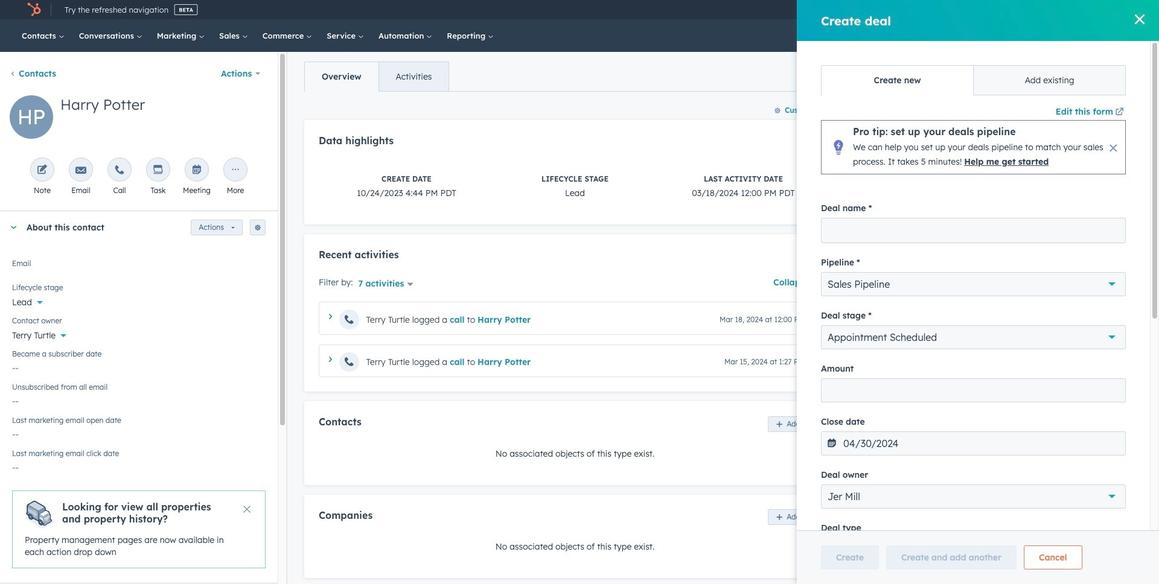 Task type: vqa. For each thing, say whether or not it's contained in the screenshot.
MANAGE CARD SETTINGS icon
yes



Task type: locate. For each thing, give the bounding box(es) containing it.
-- text field
[[12, 357, 266, 376], [12, 456, 266, 476]]

make a phone call image
[[114, 165, 125, 176]]

navigation
[[304, 62, 450, 92]]

1 horizontal spatial caret image
[[329, 357, 332, 362]]

jer mill image
[[1056, 4, 1067, 15]]

0 horizontal spatial caret image
[[10, 226, 17, 229]]

menu
[[876, 0, 1145, 19]]

0 vertical spatial -- text field
[[12, 357, 266, 376]]

1 vertical spatial -- text field
[[12, 423, 266, 443]]

caret image
[[882, 131, 889, 134], [329, 314, 332, 320], [882, 337, 889, 340], [882, 445, 889, 448]]

1 -- text field from the top
[[12, 357, 266, 376]]

2 -- text field from the top
[[12, 456, 266, 476]]

manage card settings image
[[254, 225, 261, 232]]

0 vertical spatial -- text field
[[12, 390, 266, 409]]

caret image
[[10, 226, 17, 229], [329, 357, 332, 362], [882, 509, 889, 512]]

-- text field
[[12, 390, 266, 409], [12, 423, 266, 443]]

create a task image
[[153, 165, 164, 176]]

2 vertical spatial caret image
[[882, 509, 889, 512]]

1 -- text field from the top
[[12, 390, 266, 409]]

alert
[[12, 491, 266, 569]]

more activities, menu pop up image
[[230, 165, 241, 176]]

1 vertical spatial -- text field
[[12, 456, 266, 476]]

0 vertical spatial caret image
[[10, 226, 17, 229]]

schedule a meeting image
[[191, 165, 202, 176]]



Task type: describe. For each thing, give the bounding box(es) containing it.
Search HubSpot search field
[[981, 25, 1117, 46]]

2 -- text field from the top
[[12, 423, 266, 443]]

marketplaces image
[[965, 5, 975, 16]]

1 vertical spatial caret image
[[329, 357, 332, 362]]

2 horizontal spatial caret image
[[882, 509, 889, 512]]

close image
[[243, 506, 251, 513]]

create an email image
[[75, 165, 86, 176]]

create a note image
[[37, 165, 48, 176]]



